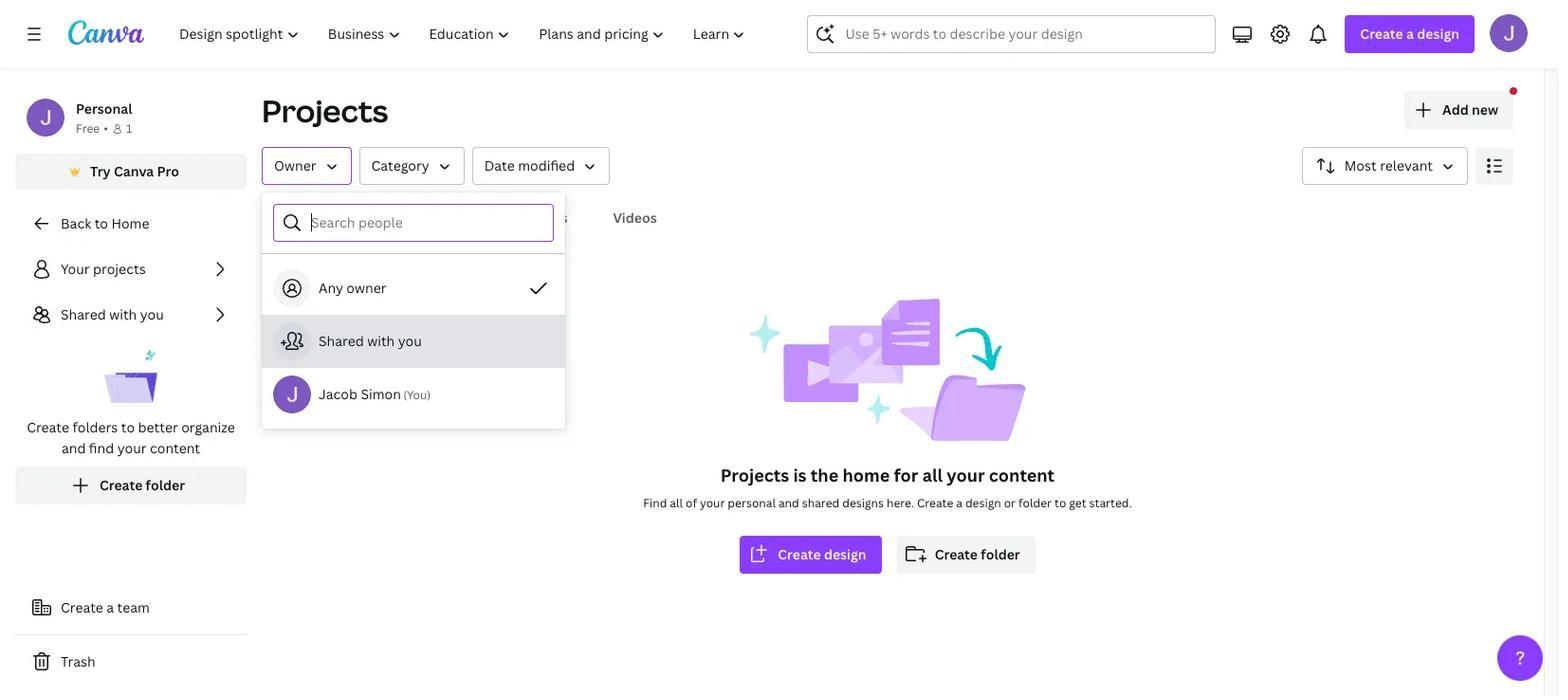 Task type: vqa. For each thing, say whether or not it's contained in the screenshot.
With inside the button
yes



Task type: locate. For each thing, give the bounding box(es) containing it.
shared with you down projects
[[61, 305, 164, 323]]

with down projects
[[109, 305, 137, 323]]

and
[[62, 439, 86, 457], [779, 495, 799, 511]]

you
[[140, 305, 164, 323], [398, 332, 422, 350]]

with for shared with you link
[[109, 305, 137, 323]]

your
[[117, 439, 147, 457], [947, 464, 985, 486], [700, 495, 725, 511]]

1 horizontal spatial projects
[[721, 464, 789, 486]]

a inside dropdown button
[[1406, 25, 1414, 43]]

create folder
[[100, 476, 185, 494], [935, 545, 1020, 563]]

1 vertical spatial shared
[[319, 332, 364, 350]]

1 horizontal spatial with
[[367, 332, 395, 350]]

0 vertical spatial with
[[109, 305, 137, 323]]

0 horizontal spatial shared with you
[[61, 305, 164, 323]]

you inside button
[[398, 332, 422, 350]]

shared
[[802, 495, 840, 511]]

0 horizontal spatial shared
[[61, 305, 106, 323]]

for
[[894, 464, 918, 486]]

create folder button down or
[[897, 536, 1035, 574]]

0 horizontal spatial create folder
[[100, 476, 185, 494]]

all right for
[[922, 464, 943, 486]]

None search field
[[807, 15, 1216, 53]]

team
[[117, 598, 150, 616]]

is
[[793, 464, 807, 486]]

folder right or
[[1019, 495, 1052, 511]]

modified
[[518, 156, 575, 174]]

2 horizontal spatial a
[[1406, 25, 1414, 43]]

0 horizontal spatial and
[[62, 439, 86, 457]]

1 horizontal spatial a
[[956, 495, 963, 511]]

2 vertical spatial to
[[1055, 495, 1066, 511]]

0 vertical spatial your
[[117, 439, 147, 457]]

1 horizontal spatial to
[[121, 418, 135, 436]]

shared with you inside shared with you link
[[61, 305, 164, 323]]

shared down your
[[61, 305, 106, 323]]

1 horizontal spatial create folder
[[935, 545, 1020, 563]]

a for team
[[106, 598, 114, 616]]

to right back
[[94, 214, 108, 232]]

content up or
[[989, 464, 1055, 486]]

2 vertical spatial design
[[824, 545, 866, 563]]

0 horizontal spatial with
[[109, 305, 137, 323]]

videos
[[613, 209, 657, 227]]

0 horizontal spatial design
[[824, 545, 866, 563]]

design inside projects is the home for all your content find all of your personal and shared designs here. create a design or folder to get started.
[[965, 495, 1001, 511]]

and left 'find'
[[62, 439, 86, 457]]

1 vertical spatial shared with you
[[319, 332, 422, 350]]

folder down the better
[[146, 476, 185, 494]]

create
[[1360, 25, 1403, 43], [27, 418, 69, 436], [100, 476, 143, 494], [917, 495, 953, 511], [778, 545, 821, 563], [935, 545, 978, 563], [61, 598, 103, 616]]

with up simon
[[367, 332, 395, 350]]

to
[[94, 214, 108, 232], [121, 418, 135, 436], [1055, 495, 1066, 511]]

2 horizontal spatial your
[[947, 464, 985, 486]]

0 vertical spatial content
[[150, 439, 200, 457]]

list box containing any owner
[[262, 262, 565, 421]]

1 horizontal spatial all
[[922, 464, 943, 486]]

home
[[111, 214, 149, 232]]

create folder button down 'find'
[[15, 467, 247, 505]]

shared with you down owner
[[319, 332, 422, 350]]

with inside list
[[109, 305, 137, 323]]

0 vertical spatial to
[[94, 214, 108, 232]]

1 vertical spatial with
[[367, 332, 395, 350]]

projects inside projects is the home for all your content find all of your personal and shared designs here. create a design or folder to get started.
[[721, 464, 789, 486]]

Category button
[[359, 147, 464, 185]]

all left of
[[670, 495, 683, 511]]

1 vertical spatial all
[[670, 495, 683, 511]]

0 horizontal spatial all
[[670, 495, 683, 511]]

a left or
[[956, 495, 963, 511]]

all
[[922, 464, 943, 486], [670, 495, 683, 511]]

a up add new dropdown button
[[1406, 25, 1414, 43]]

get
[[1069, 495, 1086, 511]]

1 vertical spatial folder
[[1019, 495, 1052, 511]]

2 horizontal spatial to
[[1055, 495, 1066, 511]]

create inside projects is the home for all your content find all of your personal and shared designs here. create a design or folder to get started.
[[917, 495, 953, 511]]

to inside "link"
[[94, 214, 108, 232]]

0 horizontal spatial projects
[[262, 90, 388, 131]]

videos button
[[606, 200, 665, 236]]

projects up personal
[[721, 464, 789, 486]]

images
[[522, 209, 568, 227]]

create folder down or
[[935, 545, 1020, 563]]

design inside dropdown button
[[1417, 25, 1459, 43]]

0 horizontal spatial to
[[94, 214, 108, 232]]

1 vertical spatial you
[[398, 332, 422, 350]]

list
[[15, 250, 247, 505]]

1 vertical spatial a
[[956, 495, 963, 511]]

0 vertical spatial folder
[[146, 476, 185, 494]]

projects up owner button
[[262, 90, 388, 131]]

1 vertical spatial design
[[965, 495, 1001, 511]]

create a design button
[[1345, 15, 1475, 53]]

list containing your projects
[[15, 250, 247, 505]]

content down the better
[[150, 439, 200, 457]]

2 horizontal spatial design
[[1417, 25, 1459, 43]]

1 horizontal spatial shared
[[319, 332, 364, 350]]

shared with you for shared with you link
[[61, 305, 164, 323]]

0 horizontal spatial a
[[106, 598, 114, 616]]

0 vertical spatial design
[[1417, 25, 1459, 43]]

0 vertical spatial create folder button
[[15, 467, 247, 505]]

1 horizontal spatial you
[[398, 332, 422, 350]]

0 horizontal spatial content
[[150, 439, 200, 457]]

free •
[[76, 120, 108, 137]]

with
[[109, 305, 137, 323], [367, 332, 395, 350]]

design inside button
[[824, 545, 866, 563]]

date
[[484, 156, 515, 174]]

your right 'find'
[[117, 439, 147, 457]]

free
[[76, 120, 100, 137]]

folders
[[332, 209, 380, 227]]

you for shared with you link
[[140, 305, 164, 323]]

of
[[686, 495, 697, 511]]

projects
[[262, 90, 388, 131], [721, 464, 789, 486]]

design
[[1417, 25, 1459, 43], [965, 495, 1001, 511], [824, 545, 866, 563]]

owner
[[274, 156, 316, 174]]

to left the better
[[121, 418, 135, 436]]

create folder down the create folders to better organize and find your content
[[100, 476, 185, 494]]

to left get on the right of page
[[1055, 495, 1066, 511]]

1 horizontal spatial create folder button
[[897, 536, 1035, 574]]

shared with you option
[[262, 315, 565, 368]]

1 horizontal spatial shared with you
[[319, 332, 422, 350]]

folder down or
[[981, 545, 1020, 563]]

canva
[[114, 162, 154, 180]]

shared with you
[[61, 305, 164, 323], [319, 332, 422, 350]]

you down 'your projects' link at the top left
[[140, 305, 164, 323]]

you down "any owner" button
[[398, 332, 422, 350]]

add
[[1442, 101, 1469, 119]]

relevant
[[1380, 156, 1433, 174]]

create folder button
[[15, 467, 247, 505], [897, 536, 1035, 574]]

better
[[138, 418, 178, 436]]

a inside button
[[106, 598, 114, 616]]

1 horizontal spatial content
[[989, 464, 1055, 486]]

0 vertical spatial you
[[140, 305, 164, 323]]

1 horizontal spatial your
[[700, 495, 725, 511]]

)
[[427, 387, 431, 403]]

1 horizontal spatial design
[[965, 495, 1001, 511]]

you
[[407, 387, 427, 403]]

0 horizontal spatial your
[[117, 439, 147, 457]]

0 vertical spatial shared
[[61, 305, 106, 323]]

1 vertical spatial content
[[989, 464, 1055, 486]]

shared for shared with you button
[[319, 332, 364, 350]]

0 vertical spatial and
[[62, 439, 86, 457]]

design down designs
[[824, 545, 866, 563]]

all
[[269, 209, 286, 227]]

1 vertical spatial to
[[121, 418, 135, 436]]

any owner button
[[262, 262, 565, 315]]

1
[[126, 120, 132, 137]]

1 vertical spatial projects
[[721, 464, 789, 486]]

a inside projects is the home for all your content find all of your personal and shared designs here. create a design or folder to get started.
[[956, 495, 963, 511]]

folders
[[72, 418, 118, 436]]

0 vertical spatial a
[[1406, 25, 1414, 43]]

with inside button
[[367, 332, 395, 350]]

design left or
[[965, 495, 1001, 511]]

content
[[150, 439, 200, 457], [989, 464, 1055, 486]]

folder inside projects is the home for all your content find all of your personal and shared designs here. create a design or folder to get started.
[[1019, 495, 1052, 511]]

back to home
[[61, 214, 149, 232]]

design left jacob simon image
[[1417, 25, 1459, 43]]

your right for
[[947, 464, 985, 486]]

0 vertical spatial shared with you
[[61, 305, 164, 323]]

try canva pro button
[[15, 154, 247, 190]]

find
[[89, 439, 114, 457]]

here.
[[887, 495, 914, 511]]

the
[[811, 464, 839, 486]]

0 vertical spatial projects
[[262, 90, 388, 131]]

list box
[[262, 262, 565, 421]]

1 vertical spatial create folder button
[[897, 536, 1035, 574]]

add new button
[[1404, 91, 1514, 129]]

shared with you button
[[262, 315, 565, 368]]

1 horizontal spatial and
[[779, 495, 799, 511]]

shared up jacob
[[319, 332, 364, 350]]

shared
[[61, 305, 106, 323], [319, 332, 364, 350]]

shared with you inside shared with you button
[[319, 332, 422, 350]]

a left team
[[106, 598, 114, 616]]

and inside projects is the home for all your content find all of your personal and shared designs here. create a design or folder to get started.
[[779, 495, 799, 511]]

and down is
[[779, 495, 799, 511]]

shared inside button
[[319, 332, 364, 350]]

folder
[[146, 476, 185, 494], [1019, 495, 1052, 511], [981, 545, 1020, 563]]

images button
[[514, 200, 575, 236]]

your right of
[[700, 495, 725, 511]]

new
[[1472, 101, 1498, 119]]

a
[[1406, 25, 1414, 43], [956, 495, 963, 511], [106, 598, 114, 616]]

2 vertical spatial a
[[106, 598, 114, 616]]

0 horizontal spatial you
[[140, 305, 164, 323]]

create a team
[[61, 598, 150, 616]]

1 vertical spatial and
[[779, 495, 799, 511]]



Task type: describe. For each thing, give the bounding box(es) containing it.
2 vertical spatial your
[[700, 495, 725, 511]]

pro
[[157, 162, 179, 180]]

owner
[[346, 279, 386, 297]]

create design button
[[740, 536, 882, 574]]

organize
[[181, 418, 235, 436]]

simon
[[361, 385, 401, 403]]

or
[[1004, 495, 1016, 511]]

your projects link
[[15, 250, 247, 288]]

add new
[[1442, 101, 1498, 119]]

and inside the create folders to better organize and find your content
[[62, 439, 86, 457]]

create design
[[778, 545, 866, 563]]

to inside projects is the home for all your content find all of your personal and shared designs here. create a design or folder to get started.
[[1055, 495, 1066, 511]]

any
[[319, 279, 343, 297]]

a for design
[[1406, 25, 1414, 43]]

find
[[643, 495, 667, 511]]

content inside projects is the home for all your content find all of your personal and shared designs here. create a design or folder to get started.
[[989, 464, 1055, 486]]

back to home link
[[15, 205, 247, 243]]

Sort by button
[[1302, 147, 1468, 185]]

personal
[[728, 495, 776, 511]]

all button
[[262, 200, 294, 236]]

projects for projects is the home for all your content find all of your personal and shared designs here. create a design or folder to get started.
[[721, 464, 789, 486]]

back
[[61, 214, 91, 232]]

any owner
[[319, 279, 386, 297]]

trash
[[61, 652, 95, 670]]

jacob simon option
[[262, 368, 565, 421]]

projects
[[93, 260, 146, 278]]

content inside the create folders to better organize and find your content
[[150, 439, 200, 457]]

designs button
[[418, 200, 484, 236]]

trash link
[[15, 643, 247, 681]]

Search people search field
[[311, 205, 541, 241]]

jacob simon ( you )
[[319, 385, 431, 403]]

any owner option
[[262, 262, 565, 315]]

1 vertical spatial create folder
[[935, 545, 1020, 563]]

most relevant
[[1344, 156, 1433, 174]]

(
[[403, 387, 407, 403]]

0 vertical spatial create folder
[[100, 476, 185, 494]]

to inside the create folders to better organize and find your content
[[121, 418, 135, 436]]

projects is the home for all your content find all of your personal and shared designs here. create a design or folder to get started.
[[643, 464, 1132, 511]]

1 vertical spatial your
[[947, 464, 985, 486]]

projects for projects
[[262, 90, 388, 131]]

create inside the create folders to better organize and find your content
[[27, 418, 69, 436]]

Date modified button
[[472, 147, 610, 185]]

date modified
[[484, 156, 575, 174]]

try canva pro
[[90, 162, 179, 180]]

create inside dropdown button
[[1360, 25, 1403, 43]]

0 vertical spatial all
[[922, 464, 943, 486]]

jacob
[[319, 385, 357, 403]]

home
[[843, 464, 890, 486]]

shared for shared with you link
[[61, 305, 106, 323]]

you for shared with you button
[[398, 332, 422, 350]]

Owner button
[[262, 147, 351, 185]]

create a team button
[[15, 589, 247, 627]]

0 horizontal spatial create folder button
[[15, 467, 247, 505]]

•
[[104, 120, 108, 137]]

your inside the create folders to better organize and find your content
[[117, 439, 147, 457]]

shared with you for shared with you button
[[319, 332, 422, 350]]

personal
[[76, 100, 132, 118]]

top level navigation element
[[167, 15, 762, 53]]

your
[[61, 260, 90, 278]]

try
[[90, 162, 111, 180]]

with for shared with you button
[[367, 332, 395, 350]]

jacob simon image
[[1490, 14, 1528, 52]]

most
[[1344, 156, 1377, 174]]

2 vertical spatial folder
[[981, 545, 1020, 563]]

designs
[[426, 209, 476, 227]]

create a design
[[1360, 25, 1459, 43]]

started.
[[1089, 495, 1132, 511]]

folders button
[[324, 200, 388, 236]]

designs
[[842, 495, 884, 511]]

your projects
[[61, 260, 146, 278]]

create folders to better organize and find your content
[[27, 418, 235, 457]]

Search search field
[[845, 16, 1178, 52]]

shared with you link
[[15, 296, 247, 334]]

category
[[371, 156, 429, 174]]



